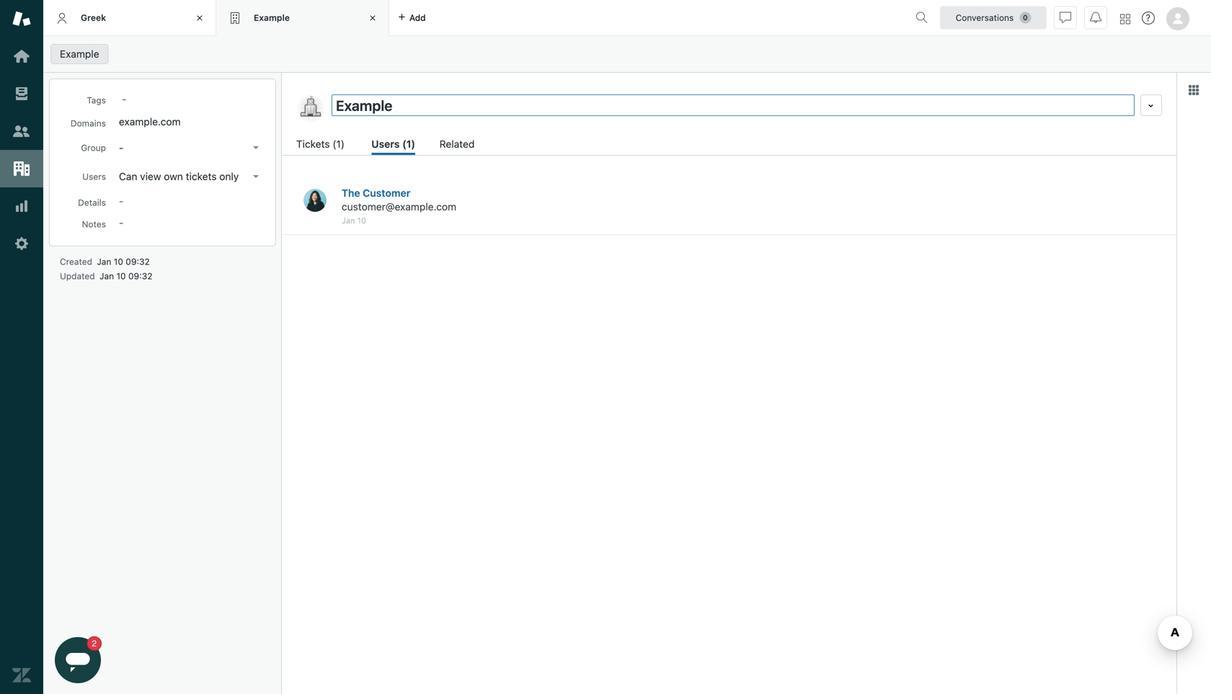 Task type: vqa. For each thing, say whether or not it's contained in the screenshot.
Button displays agent's chat status as Invisible. ICON
yes



Task type: locate. For each thing, give the bounding box(es) containing it.
can
[[119, 171, 137, 182]]

details
[[78, 198, 106, 208]]

get help image
[[1142, 12, 1155, 25]]

related
[[440, 138, 475, 150]]

group
[[81, 143, 106, 153]]

0 horizontal spatial close image
[[193, 11, 207, 25]]

2 vertical spatial 10
[[116, 271, 126, 281]]

icon_org image
[[296, 94, 325, 123]]

1 close image from the left
[[193, 11, 207, 25]]

1 arrow down image from the top
[[253, 146, 259, 149]]

1 (1) from the left
[[333, 138, 345, 150]]

1 vertical spatial 09:32
[[128, 271, 153, 281]]

0 vertical spatial jan
[[342, 216, 355, 225]]

close image for greek
[[193, 11, 207, 25]]

notifications image
[[1091, 12, 1102, 23]]

(1) for users (1)
[[402, 138, 415, 150]]

close image for example
[[366, 11, 380, 25]]

1 vertical spatial arrow down image
[[253, 175, 259, 178]]

10 inside the customer customer@example.com jan 10
[[358, 216, 366, 225]]

09:32 right created
[[126, 257, 150, 267]]

close image inside 'example' tab
[[366, 11, 380, 25]]

users up customer
[[372, 138, 400, 150]]

- field
[[116, 91, 265, 107]]

1 vertical spatial users
[[82, 172, 106, 182]]

jan down the
[[342, 216, 355, 225]]

2 close image from the left
[[366, 11, 380, 25]]

conversations button
[[941, 6, 1047, 29]]

0 horizontal spatial (1)
[[333, 138, 345, 150]]

only
[[219, 171, 239, 182]]

add
[[410, 13, 426, 23]]

updated
[[60, 271, 95, 281]]

example inside 'example' tab
[[254, 12, 290, 23]]

09:32 right updated
[[128, 271, 153, 281]]

add button
[[389, 0, 435, 35]]

- button
[[115, 138, 265, 158]]

None text field
[[332, 94, 1135, 116]]

(1) left related
[[402, 138, 415, 150]]

(1) right the tickets
[[333, 138, 345, 150]]

reporting image
[[12, 197, 31, 216]]

1 horizontal spatial close image
[[366, 11, 380, 25]]

0 horizontal spatial users
[[82, 172, 106, 182]]

2 vertical spatial jan
[[100, 271, 114, 281]]

10 right created
[[114, 257, 123, 267]]

users
[[372, 138, 400, 150], [82, 172, 106, 182]]

tickets
[[186, 171, 217, 182]]

notes
[[82, 219, 106, 229]]

tickets (1) link
[[296, 136, 347, 155]]

created jan 10 09:32 updated jan 10 09:32
[[60, 257, 153, 281]]

(1)
[[333, 138, 345, 150], [402, 138, 415, 150]]

arrow down image right only
[[253, 175, 259, 178]]

10
[[358, 216, 366, 225], [114, 257, 123, 267], [116, 271, 126, 281]]

arrow down image inside the can view own tickets only button
[[253, 175, 259, 178]]

close image
[[193, 11, 207, 25], [366, 11, 380, 25]]

users up details
[[82, 172, 106, 182]]

2 arrow down image from the top
[[253, 175, 259, 178]]

2 (1) from the left
[[402, 138, 415, 150]]

jan right created
[[97, 257, 111, 267]]

0 vertical spatial example
[[254, 12, 290, 23]]

tabs tab list
[[43, 0, 910, 36]]

example
[[254, 12, 290, 23], [60, 48, 99, 60]]

0 vertical spatial users
[[372, 138, 400, 150]]

arrow down image inside - button
[[253, 146, 259, 149]]

1 vertical spatial 10
[[114, 257, 123, 267]]

arrow down image left the tickets
[[253, 146, 259, 149]]

0 vertical spatial 09:32
[[126, 257, 150, 267]]

zendesk image
[[12, 666, 31, 685]]

users for users
[[82, 172, 106, 182]]

secondary element
[[43, 40, 1212, 69]]

greek
[[81, 12, 106, 23]]

1 horizontal spatial (1)
[[402, 138, 415, 150]]

1 horizontal spatial example
[[254, 12, 290, 23]]

0 horizontal spatial example
[[60, 48, 99, 60]]

jan right updated
[[100, 271, 114, 281]]

10 right updated
[[116, 271, 126, 281]]

09:32
[[126, 257, 150, 267], [128, 271, 153, 281]]

-
[[119, 142, 124, 154]]

example tab
[[216, 0, 389, 36]]

10 down the
[[358, 216, 366, 225]]

jan
[[342, 216, 355, 225], [97, 257, 111, 267], [100, 271, 114, 281]]

1 vertical spatial example
[[60, 48, 99, 60]]

0 vertical spatial arrow down image
[[253, 146, 259, 149]]

0 vertical spatial 10
[[358, 216, 366, 225]]

arrow down image
[[253, 146, 259, 149], [253, 175, 259, 178]]

1 horizontal spatial users
[[372, 138, 400, 150]]

close image inside "greek" tab
[[193, 11, 207, 25]]



Task type: describe. For each thing, give the bounding box(es) containing it.
organizations image
[[12, 159, 31, 178]]

customer@example.com
[[342, 201, 457, 213]]

users (1)
[[372, 138, 415, 150]]

button displays agent's chat status as invisible. image
[[1060, 12, 1072, 23]]

example link
[[50, 44, 109, 64]]

can view own tickets only button
[[115, 167, 265, 187]]

zendesk products image
[[1121, 14, 1131, 24]]

arrow down image for can view own tickets only
[[253, 175, 259, 178]]

(1) for tickets (1)
[[333, 138, 345, 150]]

customer
[[363, 187, 411, 199]]

tags
[[87, 95, 106, 105]]

view
[[140, 171, 161, 182]]

domains
[[71, 118, 106, 128]]

can view own tickets only
[[119, 171, 239, 182]]

apps image
[[1189, 84, 1200, 96]]

customers image
[[12, 122, 31, 141]]

related link
[[440, 136, 477, 155]]

tickets (1)
[[296, 138, 345, 150]]

users for users (1)
[[372, 138, 400, 150]]

views image
[[12, 84, 31, 103]]

greek tab
[[43, 0, 216, 36]]

own
[[164, 171, 183, 182]]

admin image
[[12, 234, 31, 253]]

example.com
[[119, 116, 181, 128]]

jan inside the customer customer@example.com jan 10
[[342, 216, 355, 225]]

the customer link
[[342, 187, 411, 199]]

the
[[342, 187, 360, 199]]

zendesk support image
[[12, 9, 31, 28]]

example inside example link
[[60, 48, 99, 60]]

created
[[60, 257, 92, 267]]

tickets
[[296, 138, 330, 150]]

main element
[[0, 0, 43, 695]]

conversations
[[956, 13, 1014, 23]]

the customer customer@example.com jan 10
[[342, 187, 457, 225]]

arrow down image for -
[[253, 146, 259, 149]]

1 vertical spatial jan
[[97, 257, 111, 267]]

users (1) link
[[372, 136, 415, 155]]

get started image
[[12, 47, 31, 66]]



